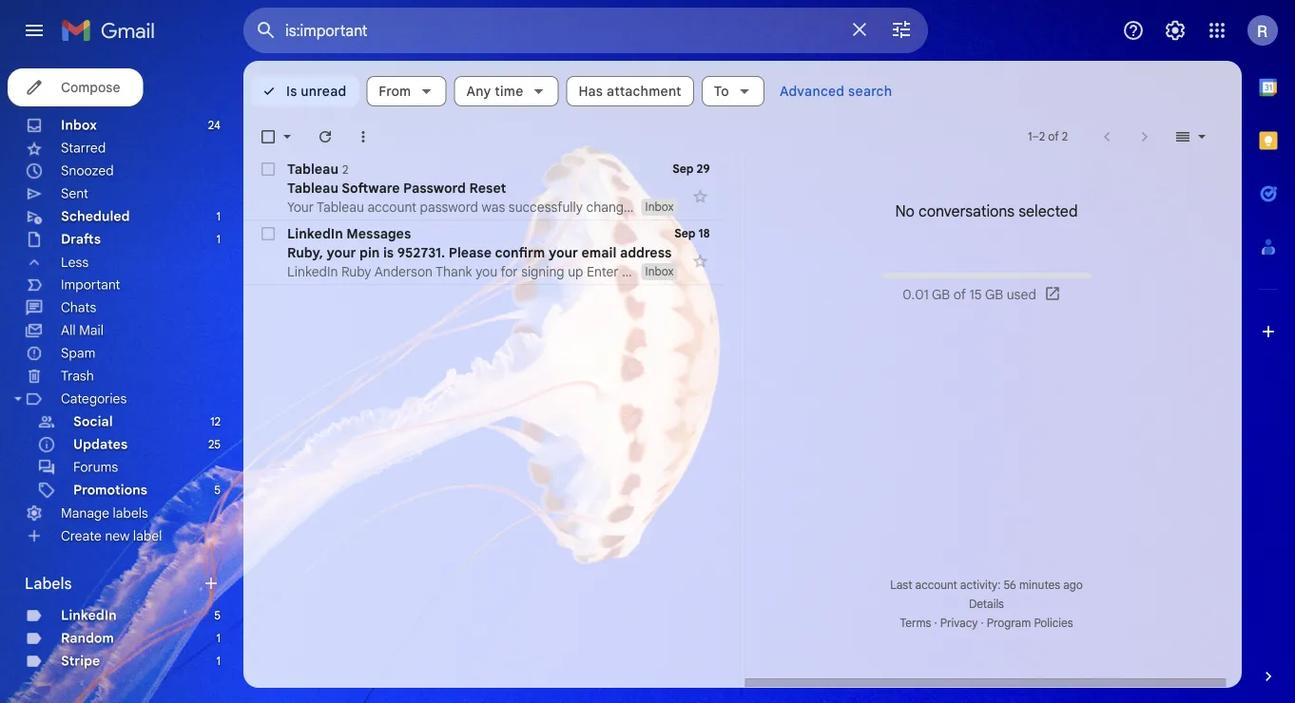 Task type: locate. For each thing, give the bounding box(es) containing it.
no conversations selected main content
[[243, 61, 1242, 689]]

2 1 from the top
[[216, 233, 221, 247]]

linkedin inside row
[[287, 225, 343, 242]]

1 horizontal spatial your
[[549, 244, 578, 261]]

5 for promotions
[[214, 484, 221, 498]]

0 vertical spatial linkedin
[[287, 225, 343, 242]]

1 your from the left
[[327, 244, 356, 261]]

your
[[327, 244, 356, 261], [549, 244, 578, 261]]

selected
[[1018, 202, 1078, 221]]

create new label link
[[61, 528, 162, 545]]

1 5 from the top
[[214, 484, 221, 498]]

minutes
[[1019, 579, 1060, 593]]

· down details link
[[981, 617, 983, 631]]

advanced search button
[[772, 74, 900, 108]]

privacy link
[[940, 617, 978, 631]]

None checkbox
[[259, 160, 278, 179], [259, 224, 278, 243], [259, 160, 278, 179], [259, 224, 278, 243]]

important link
[[61, 277, 120, 293]]

gb left of in the right of the page
[[931, 286, 950, 303]]

scheduled link
[[61, 208, 130, 225]]

inbox for ruby, your pin is 952731. please confirm your email address
[[645, 265, 674, 279]]

0 horizontal spatial linkedin
[[61, 608, 117, 624]]

random link
[[61, 631, 114, 647]]

tab list
[[1242, 61, 1295, 635]]

1 for stripe
[[216, 655, 221, 669]]

promotions link
[[73, 482, 147, 499]]

has attachment button
[[566, 76, 694, 107]]

1 horizontal spatial ·
[[981, 617, 983, 631]]

4 1 from the top
[[216, 655, 221, 669]]

program policies link
[[986, 617, 1073, 631]]

any time button
[[454, 76, 559, 107]]

linkedin up ruby,
[[287, 225, 343, 242]]

tableau 2
[[287, 160, 348, 177]]

1 vertical spatial 5
[[214, 609, 221, 623]]

stripe
[[61, 653, 100, 670]]

linkedin
[[287, 225, 343, 242], [61, 608, 117, 624]]

advanced
[[780, 83, 845, 99]]

row up ruby, your pin is 952731. please confirm your email address
[[243, 156, 725, 221]]

0 horizontal spatial gb
[[931, 286, 950, 303]]

of
[[953, 286, 966, 303]]

18
[[699, 227, 710, 241]]

2 row from the top
[[243, 221, 725, 285]]

sep left 29 at the top
[[673, 162, 694, 176]]

sep 18
[[674, 227, 710, 241]]

ruby, your pin is 952731. please confirm your email address
[[287, 244, 672, 261]]

1 vertical spatial sep
[[674, 227, 696, 241]]

all
[[61, 322, 76, 339]]

social link
[[73, 414, 113, 430]]

1 for drafts
[[216, 233, 221, 247]]

0 vertical spatial 5
[[214, 484, 221, 498]]

promotions
[[73, 482, 147, 499]]

1 1 from the top
[[216, 210, 221, 224]]

0 vertical spatial inbox
[[61, 117, 97, 134]]

1 row from the top
[[243, 156, 725, 221]]

details link
[[969, 598, 1004, 612]]

1 horizontal spatial linkedin
[[287, 225, 343, 242]]

29
[[697, 162, 710, 176]]

1 for random
[[216, 632, 221, 646]]

attachment
[[607, 83, 682, 99]]

has
[[579, 83, 603, 99]]

0 horizontal spatial ·
[[934, 617, 937, 631]]

sent
[[61, 185, 88, 202]]

advanced search options image
[[883, 10, 921, 49]]

15
[[969, 286, 982, 303]]

less
[[61, 254, 89, 271]]

activity:
[[960, 579, 1000, 593]]

categories
[[61, 391, 127, 408]]

inbox
[[61, 117, 97, 134], [645, 200, 674, 214], [645, 265, 674, 279]]

is unread button
[[251, 76, 359, 107]]

tableau left 2
[[287, 160, 339, 177]]

is unread
[[286, 83, 346, 99]]

1 vertical spatial inbox
[[645, 200, 674, 214]]

inbox up starred 'link'
[[61, 117, 97, 134]]

updates link
[[73, 437, 128, 453]]

create
[[61, 528, 102, 545]]

Search mail text field
[[285, 21, 837, 40]]

trash
[[61, 368, 94, 385]]

starred
[[61, 140, 106, 156]]

2 · from the left
[[981, 617, 983, 631]]

your down linkedin messages
[[327, 244, 356, 261]]

terms
[[900, 617, 931, 631]]

mail
[[79, 322, 104, 339]]

gb
[[931, 286, 950, 303], [985, 286, 1003, 303]]

row down reset
[[243, 221, 725, 285]]

· right terms link
[[934, 617, 937, 631]]

2 tableau from the top
[[287, 180, 339, 196]]

row
[[243, 156, 725, 221], [243, 221, 725, 285]]

linkedin up the 'random'
[[61, 608, 117, 624]]

clear search image
[[841, 10, 879, 49]]

last
[[890, 579, 912, 593]]

unread
[[301, 83, 346, 99]]

has attachment
[[579, 83, 682, 99]]

1 vertical spatial tableau
[[287, 180, 339, 196]]

0 vertical spatial tableau
[[287, 160, 339, 177]]

from button
[[366, 76, 446, 107]]

less button
[[0, 251, 228, 274]]

advanced search
[[780, 83, 892, 99]]

inbox link
[[61, 117, 97, 134]]

gb right 15
[[985, 286, 1003, 303]]

None search field
[[243, 8, 928, 53]]

policies
[[1034, 617, 1073, 631]]

952731.
[[397, 244, 445, 261]]

2 gb from the left
[[985, 286, 1003, 303]]

from
[[379, 83, 411, 99]]

sep
[[673, 162, 694, 176], [674, 227, 696, 241]]

drafts
[[61, 231, 101, 248]]

compose
[[61, 79, 120, 96]]

account
[[915, 579, 957, 593]]

24
[[208, 118, 221, 133]]

email
[[582, 244, 617, 261]]

0 horizontal spatial your
[[327, 244, 356, 261]]

conversations
[[918, 202, 1014, 221]]

None checkbox
[[259, 127, 278, 146]]

manage labels create new label
[[61, 505, 162, 545]]

details
[[969, 598, 1004, 612]]

1 gb from the left
[[931, 286, 950, 303]]

address
[[620, 244, 672, 261]]

tableau
[[287, 160, 339, 177], [287, 180, 339, 196]]

1 vertical spatial linkedin
[[61, 608, 117, 624]]

5 for linkedin
[[214, 609, 221, 623]]

sep left '18'
[[674, 227, 696, 241]]

no conversations selected
[[895, 202, 1078, 221]]

linkedin inside labels navigation
[[61, 608, 117, 624]]

toggle split pane mode image
[[1174, 127, 1193, 146]]

search mail image
[[249, 13, 283, 48]]

sep for ruby, your pin is 952731. please confirm your email address
[[674, 227, 696, 241]]

software
[[342, 180, 400, 196]]

1 horizontal spatial gb
[[985, 286, 1003, 303]]

categories link
[[61, 391, 127, 408]]

1
[[216, 210, 221, 224], [216, 233, 221, 247], [216, 632, 221, 646], [216, 655, 221, 669]]

ruby,
[[287, 244, 323, 261]]

inbox up address
[[645, 200, 674, 214]]

linkedin messages
[[287, 225, 411, 242]]

2 5 from the top
[[214, 609, 221, 623]]

56
[[1003, 579, 1016, 593]]

0 vertical spatial sep
[[673, 162, 694, 176]]

3 1 from the top
[[216, 632, 221, 646]]

2 your from the left
[[549, 244, 578, 261]]

password
[[403, 180, 466, 196]]

2 vertical spatial inbox
[[645, 265, 674, 279]]

labels
[[25, 574, 72, 593]]

5
[[214, 484, 221, 498], [214, 609, 221, 623]]

1 tableau from the top
[[287, 160, 339, 177]]

tableau down tableau 2
[[287, 180, 339, 196]]

25
[[208, 438, 221, 452]]

your left email
[[549, 244, 578, 261]]

inbox down address
[[645, 265, 674, 279]]

2
[[342, 162, 348, 177]]



Task type: vqa. For each thing, say whether or not it's contained in the screenshot.
Description:
no



Task type: describe. For each thing, give the bounding box(es) containing it.
tableau for tableau 2
[[287, 160, 339, 177]]

inbox for tableau software password reset
[[645, 200, 674, 214]]

labels heading
[[25, 574, 202, 593]]

tableau for tableau software password reset
[[287, 180, 339, 196]]

no
[[895, 202, 914, 221]]

linkedin for linkedin link on the bottom of page
[[61, 608, 117, 624]]

12
[[210, 415, 221, 429]]

sep for tableau software password reset
[[673, 162, 694, 176]]

search
[[848, 83, 892, 99]]

confirm
[[495, 244, 545, 261]]

important
[[61, 277, 120, 293]]

program
[[986, 617, 1031, 631]]

sep 29
[[673, 162, 710, 176]]

scheduled
[[61, 208, 130, 225]]

label
[[133, 528, 162, 545]]

1 for scheduled
[[216, 210, 221, 224]]

forums link
[[73, 459, 118, 476]]

manage labels link
[[61, 505, 148, 522]]

drafts link
[[61, 231, 101, 248]]

chats
[[61, 300, 96, 316]]

stripe link
[[61, 653, 100, 670]]

messages
[[346, 225, 411, 242]]

time
[[495, 83, 524, 99]]

more image
[[354, 127, 373, 146]]

main menu image
[[23, 19, 46, 42]]

refresh image
[[316, 127, 335, 146]]

gmail image
[[61, 11, 165, 49]]

updates
[[73, 437, 128, 453]]

any time
[[466, 83, 524, 99]]

tableau software password reset
[[287, 180, 506, 196]]

labels
[[113, 505, 148, 522]]

labels navigation
[[0, 61, 243, 704]]

none checkbox inside no conversations selected main content
[[259, 127, 278, 146]]

support image
[[1122, 19, 1145, 42]]

any
[[466, 83, 491, 99]]

social
[[73, 414, 113, 430]]

sent link
[[61, 185, 88, 202]]

terms link
[[900, 617, 931, 631]]

row containing linkedin messages
[[243, 221, 725, 285]]

spam
[[61, 345, 95, 362]]

is
[[383, 244, 394, 261]]

chats link
[[61, 300, 96, 316]]

snoozed link
[[61, 163, 114, 179]]

starred link
[[61, 140, 106, 156]]

all mail link
[[61, 322, 104, 339]]

please
[[449, 244, 492, 261]]

trash link
[[61, 368, 94, 385]]

settings image
[[1164, 19, 1187, 42]]

last account activity: 56 minutes ago details terms · privacy · program policies
[[890, 579, 1083, 631]]

all mail
[[61, 322, 104, 339]]

forums
[[73, 459, 118, 476]]

follow link to manage storage image
[[1044, 285, 1063, 304]]

snoozed
[[61, 163, 114, 179]]

1 · from the left
[[934, 617, 937, 631]]

reset
[[469, 180, 506, 196]]

linkedin for linkedin messages
[[287, 225, 343, 242]]

new
[[105, 528, 130, 545]]

is
[[286, 83, 297, 99]]

0.01
[[902, 286, 928, 303]]

ago
[[1063, 579, 1083, 593]]

privacy
[[940, 617, 978, 631]]

linkedin link
[[61, 608, 117, 624]]

inbox inside labels navigation
[[61, 117, 97, 134]]

row containing tableau
[[243, 156, 725, 221]]



